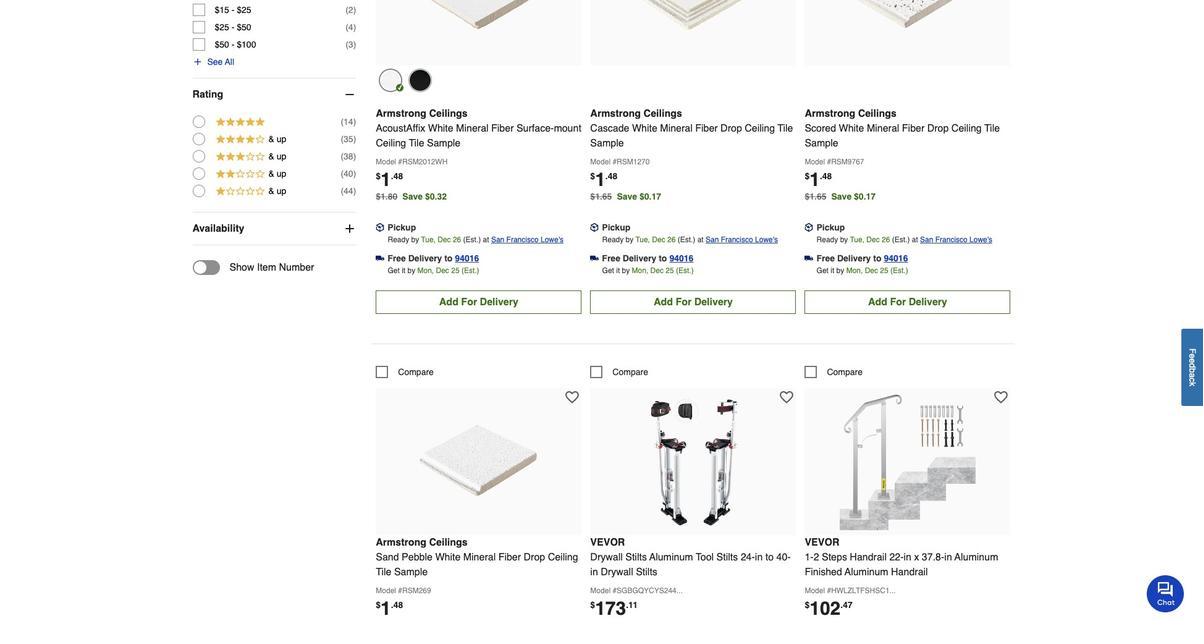 Task type: locate. For each thing, give the bounding box(es) containing it.
1 $1.65 save $0.17 from the left
[[591, 191, 662, 201]]

4 & up from the top
[[269, 186, 286, 196]]

tile inside armstrong ceilings scored white mineral fiber drop ceiling tile sample
[[985, 123, 1001, 134]]

get it by mon, dec 25 (est.)
[[388, 266, 480, 275], [603, 266, 694, 275], [817, 266, 909, 275]]

was price $1.65 element up pickup icon
[[805, 188, 832, 201]]

( 40 )
[[341, 169, 356, 179]]

san for first san francisco lowe's button from right
[[921, 235, 934, 244]]

2 horizontal spatial 26
[[882, 235, 891, 244]]

3 at from the left
[[912, 235, 919, 244]]

compare for 5001229559 'element'
[[398, 367, 434, 377]]

armstrong ceilings sand pebble white mineral fiber drop ceiling tile sample image
[[411, 394, 547, 530]]

model left the rsm9767
[[805, 157, 826, 166]]

) for ( 40 )
[[353, 169, 356, 179]]

( down ( 4 )
[[346, 39, 349, 49]]

1 vertical spatial $50
[[215, 39, 229, 49]]

3 san from the left
[[921, 235, 934, 244]]

free delivery to 94016
[[388, 253, 479, 263], [602, 253, 694, 263], [817, 253, 909, 263]]

40-
[[777, 552, 791, 563]]

san
[[492, 235, 505, 244], [706, 235, 719, 244], [921, 235, 934, 244]]

vevor 1-2 steps handrail 22-in x 37.8-in aluminum finished aluminum handrail image
[[840, 394, 976, 530]]

0 horizontal spatial aluminum
[[650, 552, 694, 563]]

3 get it by mon, dec 25 (est.) from the left
[[817, 266, 909, 275]]

1 horizontal spatial 25
[[666, 266, 674, 275]]

2 lowe's from the left
[[756, 235, 778, 244]]

2 $1.65 save $0.17 from the left
[[805, 191, 876, 201]]

plus image
[[344, 223, 356, 235]]

0 horizontal spatial it
[[402, 266, 406, 275]]

ceilings for acoustaffix
[[429, 108, 468, 119]]

0 horizontal spatial add
[[440, 297, 459, 308]]

35
[[344, 134, 353, 144]]

ceilings
[[429, 108, 468, 119], [644, 108, 683, 119], [859, 108, 897, 119], [429, 537, 468, 548]]

# down scored
[[828, 157, 832, 166]]

1 & up from the top
[[269, 134, 286, 144]]

2 horizontal spatial francisco
[[936, 235, 968, 244]]

mon,
[[418, 266, 434, 275], [632, 266, 649, 275], [847, 266, 863, 275]]

armstrong for scored
[[805, 108, 856, 119]]

0 horizontal spatial pickup image
[[376, 223, 385, 232]]

1 get from the left
[[388, 266, 400, 275]]

get it by mon, dec 25 (est.) for 94016 button related to 2nd san francisco lowe's button from the right
[[603, 266, 694, 275]]

1 94016 button from the left
[[455, 252, 479, 264]]

37.8-
[[922, 552, 945, 563]]

vevor up steps
[[805, 537, 840, 548]]

& right 3 stars image
[[269, 151, 274, 161]]

0 horizontal spatial free delivery to 94016
[[388, 253, 479, 263]]

0 horizontal spatial get
[[388, 266, 400, 275]]

3 pickup from the left
[[817, 222, 845, 232]]

ceilings inside the armstrong ceilings sand pebble white mineral fiber drop ceiling tile sample
[[429, 537, 468, 548]]

& right '1 star' image on the top left of the page
[[269, 186, 274, 196]]

2 ready from the left
[[603, 235, 624, 244]]

3 save from the left
[[832, 191, 852, 201]]

fiber for cascade
[[696, 123, 718, 134]]

compare inside 5014628421 element
[[828, 367, 863, 377]]

$25 down $15
[[215, 22, 229, 32]]

2 horizontal spatial get it by mon, dec 25 (est.)
[[817, 266, 909, 275]]

e
[[1188, 354, 1198, 359], [1188, 359, 1198, 364]]

drywall
[[591, 552, 623, 563], [601, 567, 634, 578]]

0 horizontal spatial drop
[[524, 552, 545, 563]]

3 94016 button from the left
[[885, 252, 909, 264]]

1 san from the left
[[492, 235, 505, 244]]

drop inside armstrong ceilings cascade white mineral fiber drop ceiling tile sample
[[721, 123, 742, 134]]

2 horizontal spatial tue,
[[851, 235, 865, 244]]

rsm1270
[[617, 157, 650, 166]]

compare for 5014628421 element
[[828, 367, 863, 377]]

1 add for delivery button from the left
[[376, 290, 582, 314]]

tue, for third san francisco lowe's button from right
[[421, 235, 436, 244]]

ceilings up the rsm1270
[[644, 108, 683, 119]]

1 lowe's from the left
[[541, 235, 564, 244]]

3 ) from the top
[[353, 39, 356, 49]]

1 ) from the top
[[353, 5, 356, 15]]

white right cascade
[[633, 123, 658, 134]]

2 san from the left
[[706, 235, 719, 244]]

3 free from the left
[[817, 253, 835, 263]]

$1.65
[[591, 191, 612, 201], [805, 191, 827, 201]]

1 horizontal spatial add for delivery button
[[591, 290, 797, 314]]

add for delivery button
[[376, 290, 582, 314], [591, 290, 797, 314], [805, 290, 1011, 314]]

# up $ 173 .11
[[613, 587, 617, 595]]

save down the rsm9767
[[832, 191, 852, 201]]

1 horizontal spatial $1.65
[[805, 191, 827, 201]]

2 horizontal spatial for
[[891, 297, 907, 308]]

f e e d b a c k button
[[1182, 329, 1204, 406]]

2 & from the top
[[269, 151, 274, 161]]

to inside vevor drywall stilts aluminum tool stilts 24-in to 40- in drywall stilts
[[766, 552, 774, 563]]

$ down finished
[[805, 600, 810, 610]]

e up b
[[1188, 359, 1198, 364]]

1 vertical spatial 2
[[814, 552, 820, 563]]

$ 1 .48 down model # rsm1270
[[591, 169, 618, 190]]

2 horizontal spatial add for delivery button
[[805, 290, 1011, 314]]

$1.80 save $0.32
[[376, 191, 447, 201]]

add for delivery
[[440, 297, 519, 308], [654, 297, 733, 308], [869, 297, 948, 308]]

.48
[[391, 171, 403, 181], [606, 171, 618, 181], [820, 171, 833, 181], [391, 600, 403, 610]]

0 horizontal spatial vevor
[[591, 537, 625, 548]]

.48 down model # rsm9767
[[820, 171, 833, 181]]

white inside armstrong ceilings scored white mineral fiber drop ceiling tile sample
[[839, 123, 865, 134]]

2 save from the left
[[617, 191, 638, 201]]

actual price $102.47 element
[[805, 598, 853, 619]]

heart outline image
[[566, 391, 580, 404], [995, 391, 1009, 404]]

1 horizontal spatial compare
[[613, 367, 649, 377]]

2 horizontal spatial save
[[832, 191, 852, 201]]

1 vertical spatial $25
[[215, 22, 229, 32]]

heart outline image
[[781, 391, 794, 404]]

3 up from the top
[[277, 169, 286, 179]]

vevor inside vevor 1-2 steps handrail 22-in x 37.8-in aluminum finished aluminum handrail
[[805, 537, 840, 548]]

in up 173
[[591, 567, 598, 578]]

1 down model # rsm269
[[381, 598, 391, 619]]

at for third san francisco lowe's button from right
[[483, 235, 489, 244]]

1 horizontal spatial drop
[[721, 123, 742, 134]]

chat invite button image
[[1148, 575, 1185, 613]]

model left rsm269
[[376, 587, 396, 595]]

0 horizontal spatial free
[[388, 253, 406, 263]]

white inside armstrong ceilings acoustaffix white mineral fiber surface-mount ceiling tile sample
[[428, 123, 454, 134]]

2 & up from the top
[[269, 151, 286, 161]]

truck filled image
[[376, 254, 385, 263], [591, 254, 599, 263]]

25
[[452, 266, 460, 275], [666, 266, 674, 275], [881, 266, 889, 275]]

1 ready from the left
[[388, 235, 409, 244]]

3 for from the left
[[891, 297, 907, 308]]

vevor drywall stilts aluminum tool stilts 24-in to 40-in drywall stilts image
[[626, 394, 762, 530]]

2
[[349, 5, 353, 15], [814, 552, 820, 563]]

armstrong ceilings cascade white mineral fiber drop ceiling tile sample
[[591, 108, 794, 149]]

- for $25
[[232, 22, 235, 32]]

) up '( 38 )'
[[353, 134, 356, 144]]

compare inside 5001229559 'element'
[[398, 367, 434, 377]]

2 horizontal spatial ready
[[817, 235, 839, 244]]

# up actual price $102.47 element
[[828, 587, 832, 595]]

tile inside the armstrong ceilings sand pebble white mineral fiber drop ceiling tile sample
[[376, 567, 392, 578]]

ceiling inside armstrong ceilings cascade white mineral fiber drop ceiling tile sample
[[745, 123, 775, 134]]

f e e d b a c k
[[1188, 349, 1198, 387]]

sample down pebble
[[394, 567, 428, 578]]

$1.80
[[376, 191, 398, 201]]

# for armstrong ceilings scored white mineral fiber drop ceiling tile sample
[[828, 157, 832, 166]]

6 ) from the top
[[353, 151, 356, 161]]

94016 button for first san francisco lowe's button from right
[[885, 252, 909, 264]]

# for armstrong ceilings cascade white mineral fiber drop ceiling tile sample
[[613, 157, 617, 166]]

1 truck filled image from the left
[[376, 254, 385, 263]]

1 pickup image from the left
[[376, 223, 385, 232]]

2 horizontal spatial aluminum
[[955, 552, 999, 563]]

armstrong up cascade
[[591, 108, 641, 119]]

0 horizontal spatial truck filled image
[[376, 254, 385, 263]]

1 horizontal spatial pickup image
[[591, 223, 599, 232]]

1 horizontal spatial handrail
[[892, 567, 929, 578]]

san francisco lowe's button
[[492, 234, 564, 246], [706, 234, 778, 246], [921, 234, 993, 246]]

# down cascade
[[613, 157, 617, 166]]

1 compare from the left
[[398, 367, 434, 377]]

show
[[230, 262, 254, 273]]

availability button
[[193, 213, 356, 245]]

fiber
[[492, 123, 514, 134], [696, 123, 718, 134], [903, 123, 925, 134], [499, 552, 521, 563]]

( for 38
[[341, 151, 344, 161]]

0 horizontal spatial mon,
[[418, 266, 434, 275]]

armstrong ceilings scored white mineral fiber drop ceiling tile sample image
[[840, 0, 976, 60]]

0 horizontal spatial ready by tue, dec 26 (est.) at san francisco lowe's
[[388, 235, 564, 244]]

2 mon, from the left
[[632, 266, 649, 275]]

sample inside the armstrong ceilings sand pebble white mineral fiber drop ceiling tile sample
[[394, 567, 428, 578]]

& right the 4 stars image
[[269, 134, 274, 144]]

armstrong up sand
[[376, 537, 427, 548]]

( up 4
[[346, 5, 349, 15]]

0 horizontal spatial $50
[[215, 39, 229, 49]]

pickup for pickup icon
[[817, 222, 845, 232]]

at
[[483, 235, 489, 244], [698, 235, 704, 244], [912, 235, 919, 244]]

pebble
[[402, 552, 433, 563]]

sample down scored
[[805, 138, 839, 149]]

2 pickup from the left
[[602, 222, 631, 232]]

3 add for delivery button from the left
[[805, 290, 1011, 314]]

1 horizontal spatial francisco
[[721, 235, 754, 244]]

pickup image
[[376, 223, 385, 232], [591, 223, 599, 232]]

2 horizontal spatial pickup
[[817, 222, 845, 232]]

5 stars image
[[215, 116, 266, 130]]

0 vertical spatial $25
[[237, 5, 251, 15]]

up
[[277, 134, 286, 144], [277, 151, 286, 161], [277, 169, 286, 179], [277, 186, 286, 196]]

tile
[[778, 123, 794, 134], [985, 123, 1001, 134], [409, 138, 425, 149], [376, 567, 392, 578]]

1 $0.17 from the left
[[640, 191, 662, 201]]

$0.17 down the rsm1270
[[640, 191, 662, 201]]

san for third san francisco lowe's button from right
[[492, 235, 505, 244]]

$25 up $25 - $50
[[237, 5, 251, 15]]

armstrong inside armstrong ceilings scored white mineral fiber drop ceiling tile sample
[[805, 108, 856, 119]]

2 get it by mon, dec 25 (est.) from the left
[[603, 266, 694, 275]]

2 horizontal spatial add
[[869, 297, 888, 308]]

2 vevor from the left
[[805, 537, 840, 548]]

white for acoustaffix
[[428, 123, 454, 134]]

5014640501 element
[[591, 366, 649, 378]]

&
[[269, 134, 274, 144], [269, 151, 274, 161], [269, 169, 274, 179], [269, 186, 274, 196]]

1 horizontal spatial it
[[617, 266, 620, 275]]

2 ) from the top
[[353, 22, 356, 32]]

1 horizontal spatial was price $1.65 element
[[805, 188, 832, 201]]

aluminum left the tool
[[650, 552, 694, 563]]

stilts up sgbgqycys244...
[[636, 567, 658, 578]]

2 truck filled image from the left
[[591, 254, 599, 263]]

2 25 from the left
[[666, 266, 674, 275]]

pickup image for truck filled image corresponding to third san francisco lowe's button from right's 94016 button
[[376, 223, 385, 232]]

handrail
[[850, 552, 887, 563], [892, 567, 929, 578]]

actual price $1.48 element down model # rsm269
[[376, 598, 403, 619]]

3 94016 from the left
[[885, 253, 909, 263]]

ceiling
[[745, 123, 775, 134], [952, 123, 982, 134], [376, 138, 406, 149], [548, 552, 578, 563]]

$1.65 save $0.17
[[591, 191, 662, 201], [805, 191, 876, 201]]

) down ( 2 )
[[353, 22, 356, 32]]

1 add from the left
[[440, 297, 459, 308]]

1 25 from the left
[[452, 266, 460, 275]]

was price $1.65 element
[[591, 188, 617, 201], [805, 188, 832, 201]]

2 $1.65 from the left
[[805, 191, 827, 201]]

1 horizontal spatial save
[[617, 191, 638, 201]]

save for first 'was price $1.65' element from right
[[832, 191, 852, 201]]

1 horizontal spatial free delivery to 94016
[[602, 253, 694, 263]]

1 horizontal spatial free
[[602, 253, 621, 263]]

4 up from the top
[[277, 186, 286, 196]]

1 horizontal spatial tue,
[[636, 235, 650, 244]]

stilts left 24- on the right bottom
[[717, 552, 738, 563]]

ceilings for scored
[[859, 108, 897, 119]]

3 lowe's from the left
[[970, 235, 993, 244]]

0 horizontal spatial for
[[462, 297, 477, 308]]

2 horizontal spatial free
[[817, 253, 835, 263]]

# for armstrong ceilings sand pebble white mineral fiber drop ceiling tile sample
[[398, 587, 403, 595]]

2 26 from the left
[[668, 235, 676, 244]]

ready by tue, dec 26 (est.) at san francisco lowe's for first san francisco lowe's button from right
[[817, 235, 993, 244]]

ceilings up pebble
[[429, 537, 468, 548]]

2 vertical spatial -
[[232, 39, 235, 49]]

( up '( 44 )'
[[341, 169, 344, 179]]

up right the 4 stars image
[[277, 134, 286, 144]]

$1.65 up pickup icon
[[805, 191, 827, 201]]

model left the rsm1270
[[591, 157, 611, 166]]

model # rsm9767
[[805, 157, 865, 166]]

5 ) from the top
[[353, 134, 356, 144]]

& up right 3 stars image
[[269, 151, 286, 161]]

by
[[412, 235, 419, 244], [626, 235, 634, 244], [841, 235, 849, 244], [408, 266, 416, 275], [622, 266, 630, 275], [837, 266, 845, 275]]

mineral inside armstrong ceilings scored white mineral fiber drop ceiling tile sample
[[867, 123, 900, 134]]

white inside the armstrong ceilings sand pebble white mineral fiber drop ceiling tile sample
[[436, 552, 461, 563]]

in
[[756, 552, 763, 563], [904, 552, 912, 563], [945, 552, 953, 563], [591, 567, 598, 578]]

at for first san francisco lowe's button from right
[[912, 235, 919, 244]]

lowe's
[[541, 235, 564, 244], [756, 235, 778, 244], [970, 235, 993, 244]]

2 horizontal spatial 25
[[881, 266, 889, 275]]

) up "44"
[[353, 169, 356, 179]]

ceilings for sand
[[429, 537, 468, 548]]

1 vevor from the left
[[591, 537, 625, 548]]

mineral inside the armstrong ceilings sand pebble white mineral fiber drop ceiling tile sample
[[464, 552, 496, 563]]

$ 1 .48 down model # rsm9767
[[805, 169, 833, 190]]

) up 35
[[353, 117, 356, 127]]

2 horizontal spatial it
[[831, 266, 835, 275]]

number
[[279, 262, 314, 273]]

was price $1.65 element down model # rsm1270
[[591, 188, 617, 201]]

( for 14
[[341, 117, 344, 127]]

1 horizontal spatial ready by tue, dec 26 (est.) at san francisco lowe's
[[603, 235, 778, 244]]

0 horizontal spatial handrail
[[850, 552, 887, 563]]

0 horizontal spatial francisco
[[507, 235, 539, 244]]

armstrong inside armstrong ceilings cascade white mineral fiber drop ceiling tile sample
[[591, 108, 641, 119]]

2 ready by tue, dec 26 (est.) at san francisco lowe's from the left
[[603, 235, 778, 244]]

see all button
[[193, 56, 234, 68]]

1 up $1.80
[[381, 169, 391, 190]]

3 & from the top
[[269, 169, 274, 179]]

1 horizontal spatial add
[[654, 297, 673, 308]]

0 horizontal spatial get it by mon, dec 25 (est.)
[[388, 266, 480, 275]]

0 horizontal spatial ready
[[388, 235, 409, 244]]

# down acoustaffix
[[398, 157, 403, 166]]

& up for ( 38 )
[[269, 151, 286, 161]]

2 horizontal spatial 94016 button
[[885, 252, 909, 264]]

get
[[388, 266, 400, 275], [603, 266, 615, 275], [817, 266, 829, 275]]

2 inside vevor 1-2 steps handrail 22-in x 37.8-in aluminum finished aluminum handrail
[[814, 552, 820, 563]]

2 horizontal spatial get
[[817, 266, 829, 275]]

sample inside armstrong ceilings acoustaffix white mineral fiber surface-mount ceiling tile sample
[[427, 138, 461, 149]]

1 horizontal spatial truck filled image
[[591, 254, 599, 263]]

2 horizontal spatial at
[[912, 235, 919, 244]]

truck filled image for 94016 button related to 2nd san francisco lowe's button from the right
[[591, 254, 599, 263]]

$50
[[237, 22, 251, 32], [215, 39, 229, 49]]

1 horizontal spatial vevor
[[805, 537, 840, 548]]

4 ) from the top
[[353, 117, 356, 127]]

pickup
[[388, 222, 416, 232], [602, 222, 631, 232], [817, 222, 845, 232]]

pickup for pickup image for truck filled image for 94016 button related to 2nd san francisco lowe's button from the right
[[602, 222, 631, 232]]

fiber inside armstrong ceilings cascade white mineral fiber drop ceiling tile sample
[[696, 123, 718, 134]]

) up 4
[[353, 5, 356, 15]]

actual price $1.48 element down model # rsm9767
[[805, 169, 833, 190]]

1
[[381, 169, 391, 190], [596, 169, 606, 190], [810, 169, 820, 190], [381, 598, 391, 619]]

armstrong ceilings acoustaffix white mineral fiber surface-mount ceiling tile sample image
[[411, 0, 547, 60]]

stilts up model # sgbgqycys244...
[[626, 552, 647, 563]]

& up
[[269, 134, 286, 144], [269, 151, 286, 161], [269, 169, 286, 179], [269, 186, 286, 196]]

0 horizontal spatial save
[[403, 191, 423, 201]]

94016
[[455, 253, 479, 263], [670, 253, 694, 263], [885, 253, 909, 263]]

handrail left 22-
[[850, 552, 887, 563]]

3 tue, from the left
[[851, 235, 865, 244]]

sample inside armstrong ceilings cascade white mineral fiber drop ceiling tile sample
[[591, 138, 624, 149]]

1 vertical spatial handrail
[[892, 567, 929, 578]]

vevor up model # sgbgqycys244...
[[591, 537, 625, 548]]

actual price $1.48 element for first 'was price $1.65' element from right
[[805, 169, 833, 190]]

$1.65 save $0.17 down model # rsm1270
[[591, 191, 662, 201]]

$1.65 down model # rsm1270
[[591, 191, 612, 201]]

1 star image
[[215, 185, 266, 199]]

1 94016 from the left
[[455, 253, 479, 263]]

1 horizontal spatial 2
[[814, 552, 820, 563]]

0 horizontal spatial san
[[492, 235, 505, 244]]

actual price $1.48 element for second 'was price $1.65' element from the right
[[591, 169, 618, 190]]

1 ready by tue, dec 26 (est.) at san francisco lowe's from the left
[[388, 235, 564, 244]]

.48 down model # rsm1270
[[606, 171, 618, 181]]

5014628421 element
[[805, 366, 863, 378]]

actual price $1.48 element
[[376, 169, 403, 190], [591, 169, 618, 190], [805, 169, 833, 190], [376, 598, 403, 619]]

add
[[440, 297, 459, 308], [654, 297, 673, 308], [869, 297, 888, 308]]

1 horizontal spatial lowe's
[[756, 235, 778, 244]]

save down the rsm1270
[[617, 191, 638, 201]]

white inside armstrong ceilings cascade white mineral fiber drop ceiling tile sample
[[633, 123, 658, 134]]

up up availability button in the top of the page
[[277, 186, 286, 196]]

0 horizontal spatial $0.17
[[640, 191, 662, 201]]

25 for 2nd san francisco lowe's button from the right
[[666, 266, 674, 275]]

1 save from the left
[[403, 191, 423, 201]]

# for vevor 1-2 steps handrail 22-in x 37.8-in aluminum finished aluminum handrail
[[828, 587, 832, 595]]

save for was price $1.80 element
[[403, 191, 423, 201]]

2 pickup image from the left
[[591, 223, 599, 232]]

2 horizontal spatial mon,
[[847, 266, 863, 275]]

0 vertical spatial $50
[[237, 22, 251, 32]]

sample down cascade
[[591, 138, 624, 149]]

( for 2
[[346, 5, 349, 15]]

( for 44
[[341, 186, 344, 196]]

0 horizontal spatial add for delivery button
[[376, 290, 582, 314]]

2 horizontal spatial ready by tue, dec 26 (est.) at san francisco lowe's
[[817, 235, 993, 244]]

7 ) from the top
[[353, 169, 356, 179]]

3 add for delivery from the left
[[869, 297, 948, 308]]

0 horizontal spatial was price $1.65 element
[[591, 188, 617, 201]]

3 ready from the left
[[817, 235, 839, 244]]

#
[[398, 157, 403, 166], [613, 157, 617, 166], [828, 157, 832, 166], [398, 587, 403, 595], [613, 587, 617, 595], [828, 587, 832, 595]]

white up rsm2012wh
[[428, 123, 454, 134]]

) for ( 14 )
[[353, 117, 356, 127]]

8 ) from the top
[[353, 186, 356, 196]]

1 horizontal spatial mon,
[[632, 266, 649, 275]]

3 26 from the left
[[882, 235, 891, 244]]

2 - from the top
[[232, 22, 235, 32]]

drop inside armstrong ceilings scored white mineral fiber drop ceiling tile sample
[[928, 123, 949, 134]]

up for ( 40 )
[[277, 169, 286, 179]]

& for ( 35 )
[[269, 134, 274, 144]]

) for ( 3 )
[[353, 39, 356, 49]]

4
[[349, 22, 353, 32]]

$25
[[237, 5, 251, 15], [215, 22, 229, 32]]

1 up from the top
[[277, 134, 286, 144]]

pickup image for truck filled image for 94016 button related to 2nd san francisco lowe's button from the right
[[591, 223, 599, 232]]

1 horizontal spatial heart outline image
[[995, 391, 1009, 404]]

$1.65 save $0.17 down model # rsm9767
[[805, 191, 876, 201]]

2 horizontal spatial san
[[921, 235, 934, 244]]

( down ( 2 )
[[346, 22, 349, 32]]

2 add from the left
[[654, 297, 673, 308]]

model # rsm269
[[376, 587, 431, 595]]

0 horizontal spatial san francisco lowe's button
[[492, 234, 564, 246]]

armstrong inside armstrong ceilings acoustaffix white mineral fiber surface-mount ceiling tile sample
[[376, 108, 427, 119]]

3 add from the left
[[869, 297, 888, 308]]

$50 - $100
[[215, 39, 256, 49]]

0 horizontal spatial 2
[[349, 5, 353, 15]]

0 horizontal spatial tue,
[[421, 235, 436, 244]]

mineral inside armstrong ceilings cascade white mineral fiber drop ceiling tile sample
[[661, 123, 693, 134]]

3 & up from the top
[[269, 169, 286, 179]]

26 for 94016 button related to 2nd san francisco lowe's button from the right
[[668, 235, 676, 244]]

vevor for drywall
[[591, 537, 625, 548]]

3 25 from the left
[[881, 266, 889, 275]]

vevor
[[591, 537, 625, 548], [805, 537, 840, 548]]

up right 3 stars image
[[277, 151, 286, 161]]

& up for ( 44 )
[[269, 186, 286, 196]]

2 94016 button from the left
[[670, 252, 694, 264]]

1 26 from the left
[[453, 235, 461, 244]]

94016 button
[[455, 252, 479, 264], [670, 252, 694, 264], [885, 252, 909, 264]]

tue,
[[421, 235, 436, 244], [636, 235, 650, 244], [851, 235, 865, 244]]

ceilings inside armstrong ceilings acoustaffix white mineral fiber surface-mount ceiling tile sample
[[429, 108, 468, 119]]

44
[[344, 186, 353, 196]]

rsm2012wh
[[403, 157, 448, 166]]

& right "2 stars" image
[[269, 169, 274, 179]]

2 horizontal spatial 94016
[[885, 253, 909, 263]]

0 horizontal spatial $25
[[215, 22, 229, 32]]

1 horizontal spatial for
[[676, 297, 692, 308]]

2 at from the left
[[698, 235, 704, 244]]

0 vertical spatial -
[[232, 5, 235, 15]]

get it by mon, dec 25 (est.) for first san francisco lowe's button from right 94016 button
[[817, 266, 909, 275]]

-
[[232, 5, 235, 15], [232, 22, 235, 32], [232, 39, 235, 49]]

get it by mon, dec 25 (est.) for third san francisco lowe's button from right's 94016 button
[[388, 266, 480, 275]]

$50 up see all
[[215, 39, 229, 49]]

0 horizontal spatial at
[[483, 235, 489, 244]]

handrail down x
[[892, 567, 929, 578]]

2 up from the top
[[277, 151, 286, 161]]

francisco
[[507, 235, 539, 244], [721, 235, 754, 244], [936, 235, 968, 244]]

$50 up $100
[[237, 22, 251, 32]]

model up 173
[[591, 587, 611, 595]]

1 - from the top
[[232, 5, 235, 15]]

& for ( 44 )
[[269, 186, 274, 196]]

fiber inside armstrong ceilings acoustaffix white mineral fiber surface-mount ceiling tile sample
[[492, 123, 514, 134]]

1 horizontal spatial $0.17
[[855, 191, 876, 201]]

truck filled image
[[805, 254, 814, 263]]

ceilings inside armstrong ceilings scored white mineral fiber drop ceiling tile sample
[[859, 108, 897, 119]]

drop
[[721, 123, 742, 134], [928, 123, 949, 134], [524, 552, 545, 563]]

94016 for 2nd san francisco lowe's button from the right
[[670, 253, 694, 263]]

compare inside 5014640501 'element'
[[613, 367, 649, 377]]

plus image
[[193, 57, 203, 67]]

- left $100
[[232, 39, 235, 49]]

94016 for first san francisco lowe's button from right
[[885, 253, 909, 263]]

2 up 4
[[349, 5, 353, 15]]

lowe's for third san francisco lowe's button from right
[[541, 235, 564, 244]]

white right pebble
[[436, 552, 461, 563]]

26 for third san francisco lowe's button from right's 94016 button
[[453, 235, 461, 244]]

( down ( 40 )
[[341, 186, 344, 196]]

sample inside armstrong ceilings scored white mineral fiber drop ceiling tile sample
[[805, 138, 839, 149]]

2 e from the top
[[1188, 359, 1198, 364]]

1 get it by mon, dec 25 (est.) from the left
[[388, 266, 480, 275]]

free
[[388, 253, 406, 263], [602, 253, 621, 263], [817, 253, 835, 263]]

$ inside $ 173 .11
[[591, 600, 596, 610]]

# for armstrong ceilings acoustaffix white mineral fiber surface-mount ceiling tile sample
[[398, 157, 403, 166]]

ready by tue, dec 26 (est.) at san francisco lowe's for 2nd san francisco lowe's button from the right
[[603, 235, 778, 244]]

white for scored
[[839, 123, 865, 134]]

2 tue, from the left
[[636, 235, 650, 244]]

& up right "2 stars" image
[[269, 169, 286, 179]]

$
[[376, 171, 381, 181], [591, 171, 596, 181], [805, 171, 810, 181], [376, 600, 381, 610], [591, 600, 596, 610], [805, 600, 810, 610]]

( up '( 38 )'
[[341, 134, 344, 144]]

( up 35
[[341, 117, 344, 127]]

1 & from the top
[[269, 134, 274, 144]]

$0.17
[[640, 191, 662, 201], [855, 191, 876, 201]]

3 compare from the left
[[828, 367, 863, 377]]

- right $15
[[232, 5, 235, 15]]

pickup image
[[805, 223, 814, 232]]

3 francisco from the left
[[936, 235, 968, 244]]

armstrong inside the armstrong ceilings sand pebble white mineral fiber drop ceiling tile sample
[[376, 537, 427, 548]]

ceilings up the rsm9767
[[859, 108, 897, 119]]

0 horizontal spatial heart outline image
[[566, 391, 580, 404]]

option group containing (
[[193, 113, 356, 200]]

vevor inside vevor drywall stilts aluminum tool stilts 24-in to 40- in drywall stilts
[[591, 537, 625, 548]]

2 horizontal spatial lowe's
[[970, 235, 993, 244]]

2 horizontal spatial san francisco lowe's button
[[921, 234, 993, 246]]

fiber for acoustaffix
[[492, 123, 514, 134]]

aluminum right 37.8-
[[955, 552, 999, 563]]

sample up rsm2012wh
[[427, 138, 461, 149]]

actual price $1.48 element for was price $1.80 element
[[376, 169, 403, 190]]

0 horizontal spatial lowe's
[[541, 235, 564, 244]]

1 horizontal spatial 94016 button
[[670, 252, 694, 264]]

1 horizontal spatial 94016
[[670, 253, 694, 263]]

model up was price $1.80 element
[[376, 157, 396, 166]]

actual price $1.48 element down model # rsm1270
[[591, 169, 618, 190]]

armstrong ceilings cascade white mineral fiber drop ceiling tile sample image
[[626, 0, 762, 60]]

$ left .11
[[591, 600, 596, 610]]

1 horizontal spatial san francisco lowe's button
[[706, 234, 778, 246]]

option group
[[193, 113, 356, 200]]

1 pickup from the left
[[388, 222, 416, 232]]

c
[[1188, 378, 1198, 382]]

ceilings inside armstrong ceilings cascade white mineral fiber drop ceiling tile sample
[[644, 108, 683, 119]]

see
[[207, 57, 223, 67]]

save left $0.32
[[403, 191, 423, 201]]

ceiling inside armstrong ceilings acoustaffix white mineral fiber surface-mount ceiling tile sample
[[376, 138, 406, 149]]

) down 35
[[353, 151, 356, 161]]

actual price $1.48 element up $1.80
[[376, 169, 403, 190]]

0 horizontal spatial 26
[[453, 235, 461, 244]]

$ down model # rsm9767
[[805, 171, 810, 181]]

ceilings down black image
[[429, 108, 468, 119]]

mineral
[[456, 123, 489, 134], [661, 123, 693, 134], [867, 123, 900, 134], [464, 552, 496, 563]]

0 horizontal spatial add for delivery
[[440, 297, 519, 308]]

2 francisco from the left
[[721, 235, 754, 244]]

0 horizontal spatial $1.65
[[591, 191, 612, 201]]

acoustaffix
[[376, 123, 426, 134]]

save
[[403, 191, 423, 201], [617, 191, 638, 201], [832, 191, 852, 201]]

14
[[344, 117, 353, 127]]

) down 40
[[353, 186, 356, 196]]

26 for first san francisco lowe's button from right 94016 button
[[882, 235, 891, 244]]

1 at from the left
[[483, 235, 489, 244]]

$0.17 down the rsm9767
[[855, 191, 876, 201]]

tile inside armstrong ceilings acoustaffix white mineral fiber surface-mount ceiling tile sample
[[409, 138, 425, 149]]

fiber inside armstrong ceilings scored white mineral fiber drop ceiling tile sample
[[903, 123, 925, 134]]

mineral inside armstrong ceilings acoustaffix white mineral fiber surface-mount ceiling tile sample
[[456, 123, 489, 134]]

( down 35
[[341, 151, 344, 161]]

)
[[353, 5, 356, 15], [353, 22, 356, 32], [353, 39, 356, 49], [353, 117, 356, 127], [353, 134, 356, 144], [353, 151, 356, 161], [353, 169, 356, 179], [353, 186, 356, 196]]

0 horizontal spatial 25
[[452, 266, 460, 275]]

1 horizontal spatial ready
[[603, 235, 624, 244]]

1 horizontal spatial $1.65 save $0.17
[[805, 191, 876, 201]]



Task type: vqa. For each thing, say whether or not it's contained in the screenshot.
Ready by Tue, Dec 26 (Est.) at San Francisco Lowe's
yes



Task type: describe. For each thing, give the bounding box(es) containing it.
model # rsm1270
[[591, 157, 650, 166]]

was price $1.80 element
[[376, 188, 403, 201]]

1 was price $1.65 element from the left
[[591, 188, 617, 201]]

3 mon, from the left
[[847, 266, 863, 275]]

0 vertical spatial 2
[[349, 5, 353, 15]]

( for 40
[[341, 169, 344, 179]]

$ inside $ 102 .47
[[805, 600, 810, 610]]

k
[[1188, 382, 1198, 387]]

$100
[[237, 39, 256, 49]]

lowe's for first san francisco lowe's button from right
[[970, 235, 993, 244]]

1 it from the left
[[402, 266, 406, 275]]

rating
[[193, 89, 223, 100]]

$1.65 save $0.17 for second 'was price $1.65' element from the right
[[591, 191, 662, 201]]

in right x
[[945, 552, 953, 563]]

.48 down model # rsm269
[[391, 600, 403, 610]]

) for ( 44 )
[[353, 186, 356, 196]]

show item number element
[[193, 260, 314, 275]]

x
[[915, 552, 920, 563]]

all
[[225, 57, 234, 67]]

& for ( 40 )
[[269, 169, 274, 179]]

ceiling inside armstrong ceilings scored white mineral fiber drop ceiling tile sample
[[952, 123, 982, 134]]

up for ( 44 )
[[277, 186, 286, 196]]

( 2 )
[[346, 5, 356, 15]]

$1.65 save $0.17 for first 'was price $1.65' element from right
[[805, 191, 876, 201]]

tile inside armstrong ceilings cascade white mineral fiber drop ceiling tile sample
[[778, 123, 794, 134]]

1-
[[805, 552, 814, 563]]

drop for cascade white mineral fiber drop ceiling tile sample
[[721, 123, 742, 134]]

2 free from the left
[[602, 253, 621, 263]]

at for 2nd san francisco lowe's button from the right
[[698, 235, 704, 244]]

white image
[[379, 68, 403, 92]]

up for ( 38 )
[[277, 151, 286, 161]]

sgbgqycys244...
[[617, 587, 683, 595]]

1 e from the top
[[1188, 354, 1198, 359]]

& up for ( 35 )
[[269, 134, 286, 144]]

a
[[1188, 373, 1198, 378]]

2 free delivery to 94016 from the left
[[602, 253, 694, 263]]

armstrong for sand
[[376, 537, 427, 548]]

white for cascade
[[633, 123, 658, 134]]

armstrong ceilings scored white mineral fiber drop ceiling tile sample
[[805, 108, 1001, 149]]

tue, for 2nd san francisco lowe's button from the right
[[636, 235, 650, 244]]

show item number
[[230, 262, 314, 273]]

1 san francisco lowe's button from the left
[[492, 234, 564, 246]]

in left x
[[904, 552, 912, 563]]

up for ( 35 )
[[277, 134, 286, 144]]

model # rsm2012wh
[[376, 157, 448, 166]]

1 for from the left
[[462, 297, 477, 308]]

2 it from the left
[[617, 266, 620, 275]]

2 get from the left
[[603, 266, 615, 275]]

$ 1 .48 up $1.80
[[376, 169, 403, 190]]

5001229559 element
[[376, 366, 434, 378]]

san for 2nd san francisco lowe's button from the right
[[706, 235, 719, 244]]

2 stars image
[[215, 167, 266, 182]]

armstrong ceilings acoustaffix white mineral fiber surface-mount ceiling tile sample
[[376, 108, 582, 149]]

finished
[[805, 567, 843, 578]]

scored
[[805, 123, 837, 134]]

.48 up was price $1.80 element
[[391, 171, 403, 181]]

$ 173 .11
[[591, 598, 638, 619]]

40
[[344, 169, 353, 179]]

# for vevor drywall stilts aluminum tool stilts 24-in to 40- in drywall stilts
[[613, 587, 617, 595]]

$ down model # rsm1270
[[591, 171, 596, 181]]

availability
[[193, 223, 244, 234]]

francisco for 2nd san francisco lowe's button from the right
[[721, 235, 754, 244]]

1 free delivery to 94016 from the left
[[388, 253, 479, 263]]

0 vertical spatial handrail
[[850, 552, 887, 563]]

1 free from the left
[[388, 253, 406, 263]]

f
[[1188, 349, 1198, 354]]

tue, for first san francisco lowe's button from right
[[851, 235, 865, 244]]

model # sgbgqycys244...
[[591, 587, 683, 595]]

hwlzltfshsc1...
[[832, 587, 896, 595]]

cascade
[[591, 123, 630, 134]]

save for second 'was price $1.65' element from the right
[[617, 191, 638, 201]]

94016 button for third san francisco lowe's button from right
[[455, 252, 479, 264]]

- for $15
[[232, 5, 235, 15]]

$0.32
[[425, 191, 447, 201]]

$ down model # rsm269
[[376, 600, 381, 610]]

( 44 )
[[341, 186, 356, 196]]

2 add for delivery button from the left
[[591, 290, 797, 314]]

francisco for third san francisco lowe's button from right
[[507, 235, 539, 244]]

minus image
[[344, 88, 356, 101]]

lowe's for 2nd san francisco lowe's button from the right
[[756, 235, 778, 244]]

3 get from the left
[[817, 266, 829, 275]]

2 add for delivery from the left
[[654, 297, 733, 308]]

$15
[[215, 5, 229, 15]]

1 mon, from the left
[[418, 266, 434, 275]]

0 vertical spatial drywall
[[591, 552, 623, 563]]

1 $1.65 from the left
[[591, 191, 612, 201]]

francisco for first san francisco lowe's button from right
[[936, 235, 968, 244]]

armstrong for cascade
[[591, 108, 641, 119]]

102
[[810, 598, 841, 619]]

3 it from the left
[[831, 266, 835, 275]]

( for 3
[[346, 39, 349, 49]]

38
[[344, 151, 353, 161]]

.11
[[627, 600, 638, 610]]

3 san francisco lowe's button from the left
[[921, 234, 993, 246]]

2 san francisco lowe's button from the left
[[706, 234, 778, 246]]

rating button
[[193, 78, 356, 111]]

$25 - $50
[[215, 22, 251, 32]]

ceiling inside the armstrong ceilings sand pebble white mineral fiber drop ceiling tile sample
[[548, 552, 578, 563]]

1 horizontal spatial aluminum
[[845, 567, 889, 578]]

2 was price $1.65 element from the left
[[805, 188, 832, 201]]

) for ( 35 )
[[353, 134, 356, 144]]

model # hwlzltfshsc1...
[[805, 587, 896, 595]]

ready by tue, dec 26 (est.) at san francisco lowe's for third san francisco lowe's button from right
[[388, 235, 564, 244]]

) for ( 38 )
[[353, 151, 356, 161]]

in left '40-'
[[756, 552, 763, 563]]

1 vertical spatial drywall
[[601, 567, 634, 578]]

steps
[[822, 552, 848, 563]]

1 add for delivery from the left
[[440, 297, 519, 308]]

vevor 1-2 steps handrail 22-in x 37.8-in aluminum finished aluminum handrail
[[805, 537, 999, 578]]

mineral for cascade
[[661, 123, 693, 134]]

compare for 5014640501 'element'
[[613, 367, 649, 377]]

armstrong ceilings sand pebble white mineral fiber drop ceiling tile sample
[[376, 537, 578, 578]]

model for sand pebble white mineral fiber drop ceiling tile sample
[[376, 587, 396, 595]]

24-
[[741, 552, 756, 563]]

item
[[257, 262, 276, 273]]

$ 1 .48 down model # rsm269
[[376, 598, 403, 619]]

( for 35
[[341, 134, 344, 144]]

2 $0.17 from the left
[[855, 191, 876, 201]]

3 free delivery to 94016 from the left
[[817, 253, 909, 263]]

b
[[1188, 368, 1198, 373]]

94016 button for 2nd san francisco lowe's button from the right
[[670, 252, 694, 264]]

( 35 )
[[341, 134, 356, 144]]

173
[[596, 598, 627, 619]]

black image
[[409, 68, 432, 92]]

22-
[[890, 552, 904, 563]]

1 horizontal spatial $25
[[237, 5, 251, 15]]

model for drywall stilts aluminum tool stilts 24-in to 40- in drywall stilts
[[591, 587, 611, 595]]

model for scored white mineral fiber drop ceiling tile sample
[[805, 157, 826, 166]]

actual price $173.11 element
[[591, 598, 638, 619]]

25 for third san francisco lowe's button from right
[[452, 266, 460, 275]]

fiber inside the armstrong ceilings sand pebble white mineral fiber drop ceiling tile sample
[[499, 552, 521, 563]]

94016 for third san francisco lowe's button from right
[[455, 253, 479, 263]]

) for ( 4 )
[[353, 22, 356, 32]]

& for ( 38 )
[[269, 151, 274, 161]]

sand
[[376, 552, 399, 563]]

truck filled image for third san francisco lowe's button from right's 94016 button
[[376, 254, 385, 263]]

25 for first san francisco lowe's button from right
[[881, 266, 889, 275]]

aluminum inside vevor drywall stilts aluminum tool stilts 24-in to 40- in drywall stilts
[[650, 552, 694, 563]]

3
[[349, 39, 353, 49]]

tool
[[696, 552, 714, 563]]

model for acoustaffix white mineral fiber surface-mount ceiling tile sample
[[376, 157, 396, 166]]

( 14 )
[[341, 117, 356, 127]]

2 for from the left
[[676, 297, 692, 308]]

1 down model # rsm9767
[[810, 169, 820, 190]]

drop for scored white mineral fiber drop ceiling tile sample
[[928, 123, 949, 134]]

rsm9767
[[832, 157, 865, 166]]

$ 102 .47
[[805, 598, 853, 619]]

pickup for pickup image for truck filled image corresponding to third san francisco lowe's button from right's 94016 button
[[388, 222, 416, 232]]

( for 4
[[346, 22, 349, 32]]

ceilings for cascade
[[644, 108, 683, 119]]

4 stars image
[[215, 133, 266, 147]]

2 heart outline image from the left
[[995, 391, 1009, 404]]

- for $50
[[232, 39, 235, 49]]

1 heart outline image from the left
[[566, 391, 580, 404]]

vevor for 1-
[[805, 537, 840, 548]]

( 38 )
[[341, 151, 356, 161]]

rsm269
[[403, 587, 431, 595]]

.47
[[841, 600, 853, 610]]

see all
[[207, 57, 234, 67]]

) for ( 2 )
[[353, 5, 356, 15]]

vevor drywall stilts aluminum tool stilts 24-in to 40- in drywall stilts
[[591, 537, 791, 578]]

$15 - $25
[[215, 5, 251, 15]]

fiber for scored
[[903, 123, 925, 134]]

$ up was price $1.80 element
[[376, 171, 381, 181]]

surface-
[[517, 123, 554, 134]]

1 down model # rsm1270
[[596, 169, 606, 190]]

armstrong for acoustaffix
[[376, 108, 427, 119]]

d
[[1188, 364, 1198, 368]]

1 horizontal spatial $50
[[237, 22, 251, 32]]

mount
[[554, 123, 582, 134]]

drop inside the armstrong ceilings sand pebble white mineral fiber drop ceiling tile sample
[[524, 552, 545, 563]]

model for cascade white mineral fiber drop ceiling tile sample
[[591, 157, 611, 166]]

mineral for scored
[[867, 123, 900, 134]]

3 stars image
[[215, 150, 266, 164]]

& up for ( 40 )
[[269, 169, 286, 179]]

( 4 )
[[346, 22, 356, 32]]

( 3 )
[[346, 39, 356, 49]]

mineral for acoustaffix
[[456, 123, 489, 134]]



